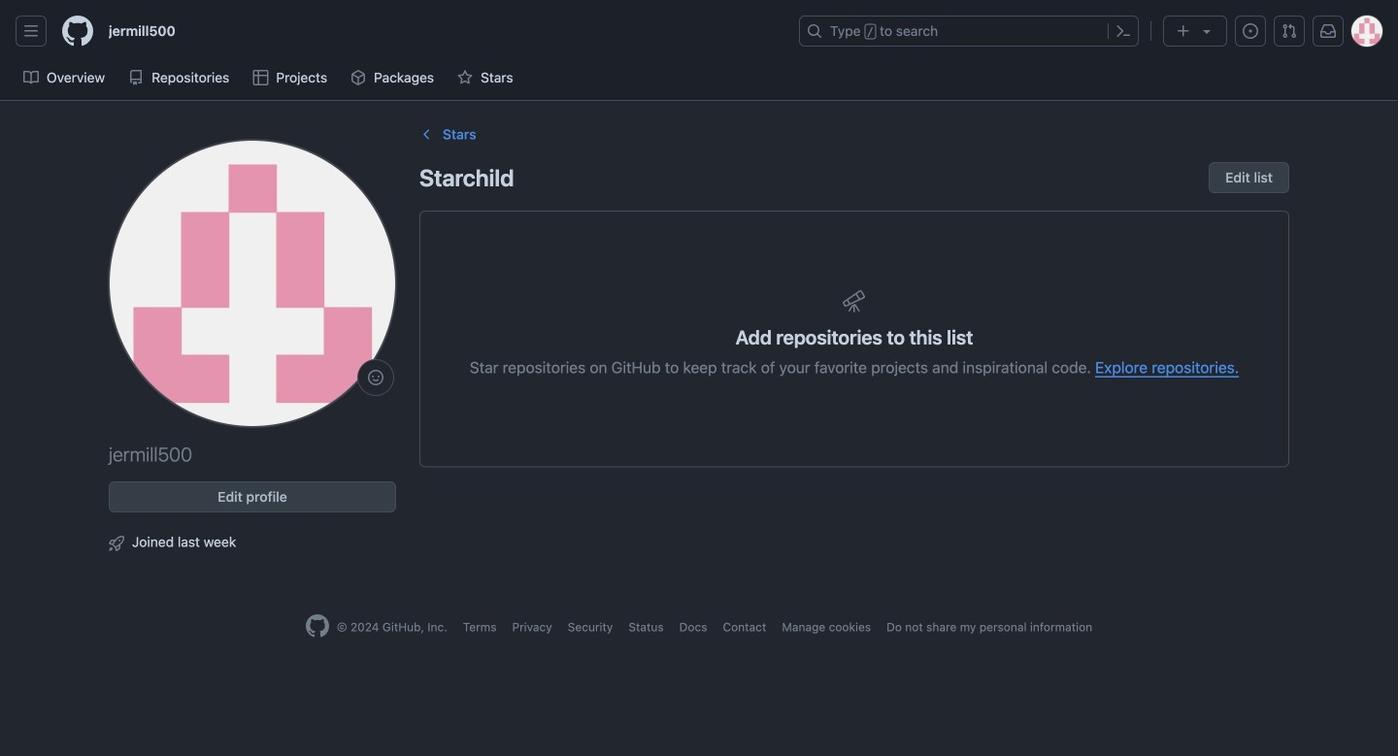 Task type: locate. For each thing, give the bounding box(es) containing it.
issue opened image
[[1243, 23, 1258, 39]]

notifications image
[[1321, 23, 1336, 39]]

git pull request image
[[1282, 23, 1297, 39]]

table image
[[253, 70, 268, 85]]

book image
[[23, 70, 39, 85]]

0 vertical spatial homepage image
[[62, 16, 93, 47]]

0 horizontal spatial homepage image
[[62, 16, 93, 47]]

homepage image
[[62, 16, 93, 47], [306, 615, 329, 638]]

star image
[[457, 70, 473, 85]]

package image
[[351, 70, 366, 85]]

1 vertical spatial homepage image
[[306, 615, 329, 638]]

change your avatar image
[[109, 140, 396, 427]]



Task type: describe. For each thing, give the bounding box(es) containing it.
rocket image
[[109, 536, 124, 552]]

plus image
[[1176, 23, 1191, 39]]

smiley image
[[368, 370, 384, 386]]

1 horizontal spatial homepage image
[[306, 615, 329, 638]]

repo image
[[128, 70, 144, 85]]

command palette image
[[1116, 23, 1131, 39]]

triangle down image
[[1199, 23, 1215, 39]]

telescope image
[[843, 289, 866, 313]]

chevron left image
[[419, 127, 435, 142]]



Task type: vqa. For each thing, say whether or not it's contained in the screenshot.
Homepage image
yes



